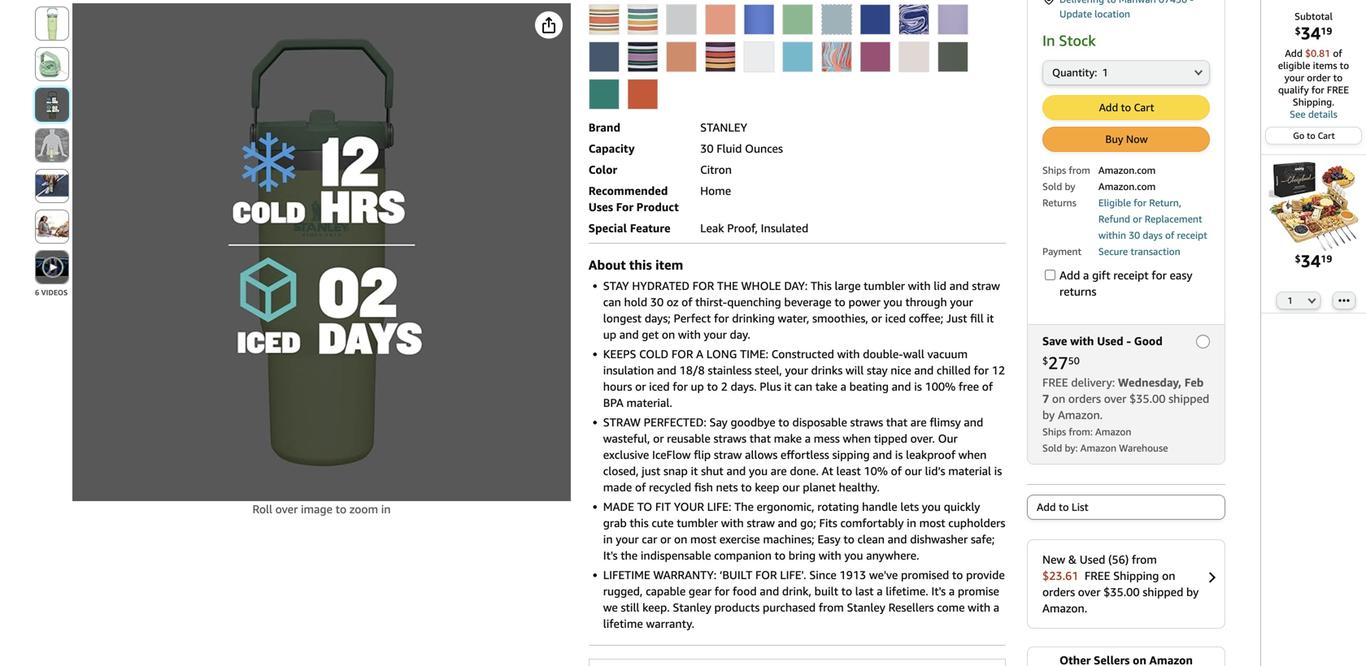 Task type: vqa. For each thing, say whether or not it's contained in the screenshot.
1st 99 from the left
no



Task type: locate. For each thing, give the bounding box(es) containing it.
over right roll
[[275, 503, 298, 516]]

1 vertical spatial can
[[795, 380, 812, 394]]

returns
[[1043, 197, 1077, 208]]

0 horizontal spatial it's
[[603, 549, 618, 563]]

from up amazon.com returns
[[1069, 165, 1090, 176]]

2 ships from the top
[[1043, 426, 1066, 438]]

on right 7
[[1052, 392, 1065, 406]]

cream stripe image
[[628, 5, 657, 34]]

good
[[1134, 334, 1163, 348]]

0 horizontal spatial -
[[1127, 334, 1131, 348]]

can left take
[[795, 380, 812, 394]]

1 vertical spatial sold
[[1043, 443, 1062, 454]]

to down 1913
[[841, 585, 852, 599]]

in
[[1043, 32, 1055, 49]]

0 horizontal spatial straws
[[714, 432, 747, 446]]

and up 10%
[[873, 448, 892, 462]]

quantity: 1
[[1052, 66, 1108, 79]]

1
[[1102, 66, 1108, 79], [1288, 296, 1293, 306]]

eligible for return, refund or replacement within 30 days of receipt button
[[1099, 195, 1207, 241]]

1 vertical spatial 19
[[1321, 253, 1332, 265]]

0 horizontal spatial are
[[771, 465, 787, 478]]

0 vertical spatial by
[[1065, 181, 1076, 192]]

stanley down gear
[[673, 601, 711, 615]]

smoothies,
[[812, 312, 868, 325]]

oz
[[667, 296, 679, 309]]

ships inside ships from: amazon sold by: amazon warehouse
[[1043, 426, 1066, 438]]

1 horizontal spatial 30
[[700, 142, 714, 155]]

1 amazon.com from the top
[[1099, 165, 1156, 176]]

delivering
[[1060, 0, 1104, 5]]

and up machines;
[[778, 517, 797, 530]]

0 horizontal spatial iced
[[649, 380, 670, 394]]

used for save with used - good $ 27 50
[[1097, 334, 1124, 348]]

grapefruit image
[[706, 5, 735, 34]]

1 sold from the top
[[1043, 181, 1062, 192]]

to
[[1107, 0, 1116, 5], [1340, 60, 1349, 71], [1333, 72, 1343, 83], [1121, 101, 1131, 114], [1307, 131, 1316, 141], [835, 296, 846, 309], [707, 380, 718, 394], [778, 416, 789, 429], [741, 481, 752, 494], [1059, 501, 1069, 514], [336, 503, 347, 516], [844, 533, 855, 546], [775, 549, 786, 563], [952, 569, 963, 582], [841, 585, 852, 599]]

lapis image
[[861, 5, 890, 34]]

1 vertical spatial 34
[[1301, 251, 1321, 271]]

2 34 from the top
[[1301, 251, 1321, 271]]

drink,
[[782, 585, 812, 599]]

1 vertical spatial up
[[691, 380, 704, 394]]

when up material
[[959, 448, 987, 462]]

sold for ships from amazon.com sold by
[[1043, 181, 1062, 192]]

0 horizontal spatial it
[[691, 465, 698, 478]]

1 vertical spatial ships
[[1043, 426, 1066, 438]]

in down the lets at the right bottom
[[907, 517, 916, 530]]

0 horizontal spatial up
[[603, 328, 616, 342]]

safe;
[[971, 533, 995, 546]]

1 vertical spatial -
[[1127, 334, 1131, 348]]

1 vertical spatial our
[[782, 481, 800, 494]]

delivering to mahwah 07430 - update location link
[[1043, 0, 1210, 21]]

1 vertical spatial 30
[[1129, 230, 1140, 241]]

go to cart link
[[1266, 128, 1361, 144]]

capable
[[646, 585, 686, 599]]

$ down save
[[1043, 355, 1048, 367]]

2 vertical spatial $
[[1043, 355, 1048, 367]]

or inside eligible for return, refund or replacement within 30 days of receipt payment
[[1133, 213, 1142, 225]]

2 vertical spatial 30
[[650, 296, 664, 309]]

recycled
[[649, 481, 691, 494]]

straw up fill
[[972, 279, 1000, 293]]

qualify
[[1278, 84, 1309, 96]]

to left zoom
[[336, 503, 347, 516]]

for inside eligible for return, refund or replacement within 30 days of receipt payment
[[1134, 197, 1147, 208]]

2 horizontal spatial over
[[1104, 392, 1127, 406]]

a
[[1083, 269, 1089, 282], [841, 380, 847, 394], [805, 432, 811, 446], [877, 585, 883, 599], [949, 585, 955, 599], [994, 601, 1000, 615]]

2 amazon.com from the top
[[1099, 181, 1156, 192]]

for up the 'thirst-'
[[693, 279, 714, 293]]

rugged,
[[603, 585, 643, 599]]

flimsy
[[930, 416, 961, 429]]

cart for go to cart
[[1318, 131, 1335, 141]]

used inside save with used - good $ 27 50
[[1097, 334, 1124, 348]]

add inside add a gift receipt for easy returns
[[1060, 269, 1080, 282]]

1 vertical spatial from
[[1132, 553, 1157, 567]]

1 vertical spatial by
[[1043, 408, 1055, 422]]

2 19 from the top
[[1321, 253, 1332, 265]]

sold inside ships from: amazon sold by: amazon warehouse
[[1043, 443, 1062, 454]]

$23.61
[[1043, 570, 1079, 583]]

0 horizontal spatial by
[[1043, 408, 1055, 422]]

ships up by:
[[1043, 426, 1066, 438]]

eligible
[[1278, 60, 1310, 71]]

it right the plus
[[784, 380, 792, 394]]

1 horizontal spatial is
[[914, 380, 922, 394]]

2 horizontal spatial is
[[994, 465, 1002, 478]]

this
[[629, 257, 652, 273], [630, 517, 649, 530]]

add for add a gift receipt for easy returns
[[1060, 269, 1080, 282]]

0 horizontal spatial tumbler
[[677, 517, 718, 530]]

0 vertical spatial receipt
[[1177, 230, 1207, 241]]

0 horizontal spatial our
[[782, 481, 800, 494]]

stainless
[[708, 364, 752, 377]]

we
[[603, 601, 618, 615]]

promise
[[958, 585, 999, 599]]

1 vertical spatial amazon.
[[1043, 602, 1087, 615]]

tumbler down 'your'
[[677, 517, 718, 530]]

1 vertical spatial over
[[275, 503, 298, 516]]

or down power
[[871, 312, 882, 325]]

0 vertical spatial for
[[693, 279, 714, 293]]

stay
[[603, 279, 629, 293]]

30 fluid ounces
[[700, 142, 783, 155]]

lavender image
[[938, 5, 968, 34]]

fog image
[[667, 5, 696, 34]]

your down eligible
[[1285, 72, 1304, 83]]

Buy Now submit
[[1043, 128, 1209, 151]]

you right the lets at the right bottom
[[922, 501, 941, 514]]

a up effortless
[[805, 432, 811, 446]]

sold left by:
[[1043, 443, 1062, 454]]

0 vertical spatial 30
[[700, 142, 714, 155]]

amazon.com down buy now submit
[[1099, 165, 1156, 176]]

to right go
[[1307, 131, 1316, 141]]

save with used - good $ 27 50
[[1043, 334, 1163, 373]]

cart for add to cart
[[1134, 101, 1154, 114]]

2 horizontal spatial by
[[1186, 586, 1199, 599]]

$ 34 19
[[1295, 251, 1332, 271]]

1 ships from the top
[[1043, 165, 1066, 176]]

on inside on orders over $35.00 shipped by amazon.
[[1052, 392, 1065, 406]]

smirly charcuterie boards gift set: charcuterie board set, bamboo cheese board set - unique valentines day gifts for her - house warming gifts new home, wedding gifts for couple, bridal shower gift image
[[1269, 162, 1358, 251]]

over.
[[910, 432, 935, 446]]

amazon. down $23.61
[[1043, 602, 1087, 615]]

2 horizontal spatial straw
[[972, 279, 1000, 293]]

0 vertical spatial amazon.
[[1058, 408, 1103, 422]]

free inside free shipping on orders over $35.00 shipped by amazon.
[[1085, 570, 1110, 583]]

sold for ships from: amazon sold by: amazon warehouse
[[1043, 443, 1062, 454]]

2 horizontal spatial free
[[1327, 84, 1349, 96]]

you
[[884, 296, 903, 309], [749, 465, 768, 478], [922, 501, 941, 514], [844, 549, 863, 563]]

1 horizontal spatial it's
[[931, 585, 946, 599]]

insulated
[[761, 222, 808, 235]]

1 right quantity:
[[1102, 66, 1108, 79]]

1 horizontal spatial 1
[[1288, 296, 1293, 306]]

or
[[1133, 213, 1142, 225], [871, 312, 882, 325], [635, 380, 646, 394], [653, 432, 664, 446], [660, 533, 671, 546]]

0 horizontal spatial receipt
[[1113, 269, 1149, 282]]

can
[[603, 296, 621, 309], [795, 380, 812, 394]]

easy
[[818, 533, 841, 546]]

2 sold from the top
[[1043, 443, 1062, 454]]

$35.00 inside free shipping on orders over $35.00 shipped by amazon.
[[1104, 586, 1140, 599]]

7
[[1043, 392, 1049, 406]]

1 vertical spatial this
[[630, 517, 649, 530]]

color
[[589, 163, 617, 176]]

0 vertical spatial 19
[[1321, 25, 1332, 37]]

orders down $23.61
[[1043, 586, 1075, 599]]

receipt inside add a gift receipt for easy returns
[[1113, 269, 1149, 282]]

add inside radio
[[1037, 501, 1056, 514]]

or up iceflow
[[653, 432, 664, 446]]

0 vertical spatial it
[[987, 312, 994, 325]]

0 vertical spatial free
[[1327, 84, 1349, 96]]

add left list
[[1037, 501, 1056, 514]]

30 left oz
[[650, 296, 664, 309]]

1 vertical spatial cart
[[1318, 131, 1335, 141]]

receipt down the replacement
[[1177, 230, 1207, 241]]

ships for ships from: amazon sold by: amazon warehouse
[[1043, 426, 1066, 438]]

double-
[[863, 348, 903, 361]]

shipping
[[1113, 570, 1159, 583]]

through
[[905, 296, 947, 309]]

1 vertical spatial orders
[[1043, 586, 1075, 599]]

1 stanley from the left
[[673, 601, 711, 615]]

up
[[603, 328, 616, 342], [691, 380, 704, 394]]

0 horizontal spatial over
[[275, 503, 298, 516]]

secure transaction
[[1099, 246, 1181, 257]]

a right take
[[841, 380, 847, 394]]

of down the replacement
[[1165, 230, 1175, 241]]

0 vertical spatial is
[[914, 380, 922, 394]]

in right zoom
[[381, 503, 391, 516]]

0 vertical spatial cart
[[1134, 101, 1154, 114]]

your inside of eligible items to your order to qualify for free shipping.
[[1285, 72, 1304, 83]]

this left item
[[629, 257, 652, 273]]

1 vertical spatial free
[[1043, 376, 1068, 389]]

receipt
[[1177, 230, 1207, 241], [1113, 269, 1149, 282]]

30
[[700, 142, 714, 155], [1129, 230, 1140, 241], [650, 296, 664, 309]]

it's up come
[[931, 585, 946, 599]]

2 horizontal spatial 30
[[1129, 230, 1140, 241]]

our
[[938, 432, 958, 446]]

and up "anywhere."
[[888, 533, 907, 546]]

1 vertical spatial straws
[[714, 432, 747, 446]]

for left a
[[672, 348, 693, 361]]

ships inside ships from amazon.com sold by
[[1043, 165, 1066, 176]]

most up dishwasher at the bottom of page
[[919, 517, 945, 530]]

orders inside on orders over $35.00 shipped by amazon.
[[1068, 392, 1101, 406]]

over down delivery:
[[1104, 392, 1127, 406]]

1 34 from the top
[[1301, 23, 1321, 43]]

amazon.com up eligible
[[1099, 181, 1156, 192]]

amazon down the from:
[[1080, 443, 1117, 454]]

are up keep at the bottom right of the page
[[771, 465, 787, 478]]

just
[[946, 312, 967, 325]]

1 vertical spatial when
[[959, 448, 987, 462]]

straw down the the
[[747, 517, 775, 530]]

free inside of eligible items to your order to qualify for free shipping.
[[1327, 84, 1349, 96]]

from down the built
[[819, 601, 844, 615]]

0 horizontal spatial most
[[690, 533, 716, 546]]

0 vertical spatial used
[[1097, 334, 1124, 348]]

0 vertical spatial sold
[[1043, 181, 1062, 192]]

secure transaction button
[[1099, 244, 1181, 258]]

1 horizontal spatial most
[[919, 517, 945, 530]]

sold inside ships from amazon.com sold by
[[1043, 181, 1062, 192]]

shipped down shipping
[[1143, 586, 1183, 599]]

items
[[1313, 60, 1337, 71]]

is left 100%
[[914, 380, 922, 394]]

lapis swirl image
[[900, 5, 929, 34]]

0 horizontal spatial that
[[750, 432, 771, 446]]

used inside new & used (56) from $23.61
[[1080, 553, 1105, 567]]

-
[[1190, 0, 1194, 5], [1127, 334, 1131, 348]]

when up sipping
[[843, 432, 871, 446]]

0 vertical spatial amazon
[[1095, 426, 1131, 438]]

0 horizontal spatial when
[[843, 432, 871, 446]]

0 vertical spatial shipped
[[1169, 392, 1209, 406]]

fits
[[819, 517, 837, 530]]

1 horizontal spatial our
[[905, 465, 922, 478]]

free up 7
[[1043, 376, 1068, 389]]

is right material
[[994, 465, 1002, 478]]

50
[[1068, 355, 1080, 367]]

and right food
[[760, 585, 779, 599]]

used right &
[[1080, 553, 1105, 567]]

6
[[35, 288, 39, 297]]

1 horizontal spatial are
[[911, 416, 927, 429]]

add up eligible
[[1285, 48, 1303, 59]]

can down stay
[[603, 296, 621, 309]]

$35.00 down shipping
[[1104, 586, 1140, 599]]

straws down say
[[714, 432, 747, 446]]

lagoon image
[[822, 5, 851, 34]]

2 vertical spatial over
[[1078, 586, 1101, 599]]

amazon. inside free shipping on orders over $35.00 shipped by amazon.
[[1043, 602, 1087, 615]]

fit
[[655, 501, 671, 514]]

0 vertical spatial iced
[[885, 312, 906, 325]]

this down to
[[630, 517, 649, 530]]

1 vertical spatial $35.00
[[1104, 586, 1140, 599]]

2 horizontal spatial from
[[1132, 553, 1157, 567]]

1 vertical spatial iced
[[649, 380, 670, 394]]

2 vertical spatial free
[[1085, 570, 1110, 583]]

for down order
[[1312, 84, 1325, 96]]

our up ergonomic,
[[782, 481, 800, 494]]

19 down subtotal
[[1321, 25, 1332, 37]]

1 horizontal spatial -
[[1190, 0, 1194, 5]]

days.
[[731, 380, 757, 394]]

to down machines;
[[775, 549, 786, 563]]

1 vertical spatial it's
[[931, 585, 946, 599]]

returns
[[1060, 285, 1097, 298]]

to up smoothies,
[[835, 296, 846, 309]]

on right shipping
[[1162, 570, 1175, 583]]

receipt down secure transaction
[[1113, 269, 1149, 282]]

to up location
[[1107, 0, 1116, 5]]

1 horizontal spatial up
[[691, 380, 704, 394]]

save
[[1043, 334, 1067, 348]]

0 horizontal spatial free
[[1043, 376, 1068, 389]]

30 up secure transaction button
[[1129, 230, 1140, 241]]

jade image
[[783, 5, 812, 34]]

in
[[381, 503, 391, 516], [907, 517, 916, 530], [603, 533, 613, 546]]

0 vertical spatial can
[[603, 296, 621, 309]]

$ down subtotal
[[1295, 25, 1301, 37]]

1 vertical spatial amazon.com
[[1099, 181, 1156, 192]]

least
[[836, 465, 861, 478]]

1 horizontal spatial free
[[1085, 570, 1110, 583]]

19 down smirly charcuterie boards gift set: charcuterie board set, bamboo cheese board set - unique valentines day gifts for her - house warming gifts new home, wedding gifts for couple, bridal shower gift image
[[1321, 253, 1332, 265]]

iris image
[[744, 5, 774, 34]]

- left good
[[1127, 334, 1131, 348]]

0 horizontal spatial 30
[[650, 296, 664, 309]]

Add to Cart submit
[[1043, 96, 1209, 119]]

and down wall
[[914, 364, 934, 377]]

handle
[[862, 501, 898, 514]]

on up indispensable
[[674, 533, 687, 546]]

2 vertical spatial straw
[[747, 517, 775, 530]]

gift
[[1092, 269, 1110, 282]]

navy image
[[589, 42, 619, 72]]

for left easy
[[1152, 269, 1167, 282]]

by inside ships from amazon.com sold by
[[1065, 181, 1076, 192]]

1 vertical spatial it
[[784, 380, 792, 394]]

a down promise
[[994, 601, 1000, 615]]

you up 1913
[[844, 549, 863, 563]]

19 inside subtotal $ 34 19
[[1321, 25, 1332, 37]]

0 horizontal spatial from
[[819, 601, 844, 615]]

add up returns
[[1060, 269, 1080, 282]]

$ down smirly charcuterie boards gift set: charcuterie board set, bamboo cheese board set - unique valentines day gifts for her - house warming gifts new home, wedding gifts for couple, bridal shower gift image
[[1295, 253, 1301, 265]]

shipped down feb
[[1169, 392, 1209, 406]]

nice
[[891, 364, 911, 377]]

stay
[[867, 364, 888, 377]]

resellers
[[888, 601, 934, 615]]

$35.00 inside on orders over $35.00 shipped by amazon.
[[1130, 392, 1166, 406]]

to right nets
[[741, 481, 752, 494]]

0 vertical spatial it's
[[603, 549, 618, 563]]

spirulina image
[[938, 42, 968, 72]]

are
[[911, 416, 927, 429], [771, 465, 787, 478]]

straws up the tipped
[[850, 416, 883, 429]]

cart inside 'link'
[[1318, 131, 1335, 141]]

snap
[[663, 465, 688, 478]]

None submit
[[36, 7, 68, 40], [36, 48, 68, 81], [36, 89, 68, 121], [36, 129, 68, 162], [36, 170, 68, 202], [36, 211, 68, 243], [36, 251, 68, 284], [36, 7, 68, 40], [36, 48, 68, 81], [36, 89, 68, 121], [36, 129, 68, 162], [36, 170, 68, 202], [36, 211, 68, 243], [36, 251, 68, 284]]

in down grab
[[603, 533, 613, 546]]

34
[[1301, 23, 1321, 43], [1301, 251, 1321, 271]]

is down the tipped
[[895, 448, 903, 462]]

by inside free shipping on orders over $35.00 shipped by amazon.
[[1186, 586, 1199, 599]]

amazon.com inside ships from amazon.com sold by
[[1099, 165, 1156, 176]]

0 vertical spatial over
[[1104, 392, 1127, 406]]

0 vertical spatial 34
[[1301, 23, 1321, 43]]

goodbye
[[731, 416, 776, 429]]

1 19 from the top
[[1321, 25, 1332, 37]]

27
[[1048, 353, 1068, 373]]

0 vertical spatial most
[[919, 517, 945, 530]]

amazon.com
[[1099, 165, 1156, 176], [1099, 181, 1156, 192]]

$ inside save with used - good $ 27 50
[[1043, 355, 1048, 367]]

0 vertical spatial straw
[[972, 279, 1000, 293]]

with up 50
[[1070, 334, 1094, 348]]

a
[[696, 348, 703, 361]]

cart up 'now'
[[1134, 101, 1154, 114]]

last
[[855, 585, 874, 599]]

material.
[[627, 396, 672, 410]]

new & used (56) from $23.61
[[1043, 553, 1157, 583]]

option group
[[584, 0, 1006, 113]]

a left gift
[[1083, 269, 1089, 282]]

1 horizontal spatial stanley
[[847, 601, 886, 615]]

add $0.81
[[1285, 48, 1333, 59]]

2 vertical spatial from
[[819, 601, 844, 615]]

lifetime.
[[886, 585, 928, 599]]

from inside about this item stay hydrated for the whole day: this large tumbler with lid and straw can hold 30 oz of thirst-quenching beverage to power you through your longest days; perfect for drinking water, smoothies, or iced coffee; just fill it up and get on with your day. keeps cold for a long time: constructed with double-wall vacuum insulation and 18/8 stainless steel, your drinks will stay nice and chilled for 12 hours or iced for up to 2 days. plus it can take a beating and is 100% free of bpa material. straw perfected: say goodbye to disposable straws that are flimsy and wasteful, or reusable straws that make a mess when tipped over. our exclusive iceflow flip straw allows effortless sipping and is leakproof when closed, just snap it shut and you are done. at least 10% of our lid's material is made of recycled fish nets to keep our planet healthy. made to fit your life: the ergonomic, rotating handle lets you quickly grab this cute tumbler with straw and go; fits comfortably in most cupholders in your car or on most exercise machines; easy to clean and dishwasher safe; it's the indispensable companion to bring with you anywhere. lifetime warranty: 'built for life'. since 1913 we've promised to provide rugged, capable gear for food and drink, built to last a lifetime. it's a promise we still keep. stanley products purchased from stanley resellers come with a lifetime warranty.
[[819, 601, 844, 615]]

companion
[[714, 549, 772, 563]]

with up will
[[837, 348, 860, 361]]

it's left the
[[603, 549, 618, 563]]



Task type: describe. For each thing, give the bounding box(es) containing it.
12
[[992, 364, 1005, 377]]

on inside free shipping on orders over $35.00 shipped by amazon.
[[1162, 570, 1175, 583]]

proof,
[[727, 222, 758, 235]]

to inside 'link'
[[1307, 131, 1316, 141]]

'built
[[720, 569, 752, 582]]

made
[[603, 481, 632, 494]]

about this item stay hydrated for the whole day: this large tumbler with lid and straw can hold 30 oz of thirst-quenching beverage to power you through your longest days; perfect for drinking water, smoothies, or iced coffee; just fill it up and get on with your day. keeps cold for a long time: constructed with double-wall vacuum insulation and 18/8 stainless steel, your drinks will stay nice and chilled for 12 hours or iced for up to 2 days. plus it can take a beating and is 100% free of bpa material. straw perfected: say goodbye to disposable straws that are flimsy and wasteful, or reusable straws that make a mess when tipped over. our exclusive iceflow flip straw allows effortless sipping and is leakproof when closed, just snap it shut and you are done. at least 10% of our lid's material is made of recycled fish nets to keep our planet healthy. made to fit your life: the ergonomic, rotating handle lets you quickly grab this cute tumbler with straw and go; fits comfortably in most cupholders in your car or on most exercise machines; easy to clean and dishwasher safe; it's the indispensable companion to bring with you anywhere. lifetime warranty: 'built for life'. since 1913 we've promised to provide rugged, capable gear for food and drink, built to last a lifetime. it's a promise we still keep. stanley products purchased from stanley resellers come with a lifetime warranty.
[[589, 257, 1005, 631]]

from inside ships from amazon.com sold by
[[1069, 165, 1090, 176]]

navy mesh image
[[628, 42, 657, 72]]

recommended uses for product
[[589, 184, 679, 214]]

amazon. inside on orders over $35.00 shipped by amazon.
[[1058, 408, 1103, 422]]

perfect
[[674, 312, 711, 325]]

details
[[1308, 109, 1338, 120]]

19 inside $ 34 19
[[1321, 253, 1332, 265]]

to inside radio
[[1059, 501, 1069, 514]]

34 inside subtotal $ 34 19
[[1301, 23, 1321, 43]]

ships from amazon.com sold by
[[1043, 165, 1156, 192]]

buy now
[[1105, 133, 1148, 145]]

insulation
[[603, 364, 654, 377]]

1 vertical spatial that
[[750, 432, 771, 446]]

ergonomic,
[[757, 501, 815, 514]]

promised
[[901, 569, 949, 582]]

and right lid
[[950, 279, 969, 293]]

a right last
[[877, 585, 883, 599]]

brand
[[589, 121, 621, 134]]

a up come
[[949, 585, 955, 599]]

of right 10%
[[891, 465, 902, 478]]

0 vertical spatial when
[[843, 432, 871, 446]]

1 horizontal spatial iced
[[885, 312, 906, 325]]

free for save with used - good
[[1043, 376, 1068, 389]]

warehouse
[[1119, 443, 1168, 454]]

the
[[734, 501, 754, 514]]

pool swirl image
[[822, 42, 851, 72]]

longest
[[603, 312, 642, 325]]

&
[[1068, 553, 1077, 567]]

will
[[846, 364, 864, 377]]

go to cart
[[1293, 131, 1335, 141]]

to inside delivering to mahwah 07430 - update location
[[1107, 0, 1116, 5]]

to
[[637, 501, 652, 514]]

your up just
[[950, 296, 973, 309]]

for down 18/8
[[673, 380, 688, 394]]

2 vertical spatial for
[[755, 569, 777, 582]]

purchased
[[763, 601, 816, 615]]

lid
[[934, 279, 947, 293]]

polar image
[[744, 42, 774, 72]]

your up the
[[616, 533, 639, 546]]

pool image
[[783, 42, 812, 72]]

1 horizontal spatial when
[[959, 448, 987, 462]]

made
[[603, 501, 634, 514]]

product
[[636, 200, 679, 214]]

with inside save with used - good $ 27 50
[[1070, 334, 1094, 348]]

for down "'built" at the right bottom of the page
[[715, 585, 730, 599]]

and up nets
[[727, 465, 746, 478]]

used for new & used (56) from $23.61
[[1080, 553, 1105, 567]]

see
[[1290, 109, 1306, 120]]

closed,
[[603, 465, 639, 478]]

shut
[[701, 465, 724, 478]]

your
[[674, 501, 704, 514]]

make
[[774, 432, 802, 446]]

delivering to mahwah 07430 - update location
[[1060, 0, 1194, 19]]

iceflow
[[652, 448, 691, 462]]

shipped inside on orders over $35.00 shipped by amazon.
[[1169, 392, 1209, 406]]

and right flimsy
[[964, 416, 983, 429]]

keeps
[[603, 348, 636, 361]]

hydrated
[[632, 279, 690, 293]]

1 vertical spatial most
[[690, 533, 716, 546]]

water,
[[778, 312, 809, 325]]

raspberry image
[[861, 42, 890, 72]]

reusable
[[667, 432, 711, 446]]

0 vertical spatial our
[[905, 465, 922, 478]]

dropdown image
[[1308, 298, 1316, 304]]

add for add to cart
[[1099, 101, 1118, 114]]

and down nice
[[892, 380, 911, 394]]

you right power
[[884, 296, 903, 309]]

return,
[[1149, 197, 1181, 208]]

we've
[[869, 569, 898, 582]]

1 vertical spatial amazon
[[1080, 443, 1117, 454]]

to up make
[[778, 416, 789, 429]]

2
[[721, 380, 728, 394]]

add for add $0.81
[[1285, 48, 1303, 59]]

with down promise
[[968, 601, 991, 615]]

for down the 'thirst-'
[[714, 312, 729, 325]]

still
[[621, 601, 640, 615]]

- inside delivering to mahwah 07430 - update location
[[1190, 0, 1194, 5]]

come
[[937, 601, 965, 615]]

of eligible items to your order to qualify for free shipping.
[[1278, 48, 1349, 108]]

to right items
[[1340, 60, 1349, 71]]

$ inside $ 34 19
[[1295, 253, 1301, 265]]

30 inside about this item stay hydrated for the whole day: this large tumbler with lid and straw can hold 30 oz of thirst-quenching beverage to power you through your longest days; perfect for drinking water, smoothies, or iced coffee; just fill it up and get on with your day. keeps cold for a long time: constructed with double-wall vacuum insulation and 18/8 stainless steel, your drinks will stay nice and chilled for 12 hours or iced for up to 2 days. plus it can take a beating and is 100% free of bpa material. straw perfected: say goodbye to disposable straws that are flimsy and wasteful, or reusable straws that make a mess when tipped over. our exclusive iceflow flip straw allows effortless sipping and is leakproof when closed, just snap it shut and you are done. at least 10% of our lid's material is made of recycled fish nets to keep our planet healthy. made to fit your life: the ergonomic, rotating handle lets you quickly grab this cute tumbler with straw and go; fits comfortably in most cupholders in your car or on most exercise machines; easy to clean and dishwasher safe; it's the indispensable companion to bring with you anywhere. lifetime warranty: 'built for life'. since 1913 we've promised to provide rugged, capable gear for food and drink, built to last a lifetime. it's a promise we still keep. stanley products purchased from stanley resellers come with a lifetime warranty.
[[650, 296, 664, 309]]

18/8
[[679, 364, 705, 377]]

Add to List radio
[[1027, 495, 1226, 520]]

to down items
[[1333, 72, 1343, 83]]

add for add to list
[[1037, 501, 1056, 514]]

1 vertical spatial for
[[672, 348, 693, 361]]

1 horizontal spatial can
[[795, 380, 812, 394]]

you down allows
[[749, 465, 768, 478]]

beverage
[[784, 296, 832, 309]]

cute
[[652, 517, 674, 530]]

$ inside subtotal $ 34 19
[[1295, 25, 1301, 37]]

by inside on orders over $35.00 shipped by amazon.
[[1043, 408, 1055, 422]]

amazon.com inside amazon.com returns
[[1099, 181, 1156, 192]]

1 horizontal spatial it
[[784, 380, 792, 394]]

coffee;
[[909, 312, 943, 325]]

life:
[[707, 501, 731, 514]]

30 inside eligible for return, refund or replacement within 30 days of receipt payment
[[1129, 230, 1140, 241]]

go;
[[800, 517, 816, 530]]

uses
[[589, 200, 613, 214]]

to right easy
[[844, 533, 855, 546]]

1 horizontal spatial straw
[[747, 517, 775, 530]]

plum stripe image
[[706, 42, 735, 72]]

with up through
[[908, 279, 931, 293]]

radio inactive image
[[1196, 335, 1210, 349]]

0 horizontal spatial 1
[[1102, 66, 1108, 79]]

days;
[[645, 312, 671, 325]]

material
[[948, 465, 991, 478]]

eligible
[[1099, 197, 1131, 208]]

for
[[616, 200, 633, 214]]

- inside save with used - good $ 27 50
[[1127, 334, 1131, 348]]

2 stanley from the left
[[847, 601, 886, 615]]

(56)
[[1108, 553, 1129, 567]]

from inside new & used (56) from $23.61
[[1132, 553, 1157, 567]]

cream mesh image
[[589, 5, 619, 34]]

day:
[[784, 279, 808, 293]]

of right oz
[[682, 296, 692, 309]]

Add a gift receipt for easy returns checkbox
[[1045, 270, 1056, 280]]

your down constructed
[[785, 364, 808, 377]]

your up long
[[704, 328, 727, 342]]

1 vertical spatial are
[[771, 465, 787, 478]]

rose quartz image
[[900, 42, 929, 72]]

shipped inside free shipping on orders over $35.00 shipped by amazon.
[[1143, 586, 1183, 599]]

grab
[[603, 517, 627, 530]]

of right free
[[982, 380, 993, 394]]

shipping.
[[1293, 96, 1335, 108]]

straw
[[603, 416, 641, 429]]

ships for ships from amazon.com sold by
[[1043, 165, 1066, 176]]

take
[[815, 380, 838, 394]]

to up buy now
[[1121, 101, 1131, 114]]

2 vertical spatial is
[[994, 465, 1002, 478]]

and down cold
[[657, 364, 676, 377]]

amazon.com returns
[[1043, 181, 1156, 208]]

done.
[[790, 465, 819, 478]]

0 vertical spatial that
[[886, 416, 908, 429]]

of inside eligible for return, refund or replacement within 30 days of receipt payment
[[1165, 230, 1175, 241]]

large
[[835, 279, 861, 293]]

to up promise
[[952, 569, 963, 582]]

0 horizontal spatial in
[[381, 503, 391, 516]]

over inside free shipping on orders over $35.00 shipped by amazon.
[[1078, 586, 1101, 599]]

days
[[1143, 230, 1163, 241]]

with down easy
[[819, 549, 841, 563]]

1 horizontal spatial straws
[[850, 416, 883, 429]]

0 vertical spatial this
[[629, 257, 652, 273]]

time:
[[740, 348, 769, 361]]

tigerlily image
[[628, 80, 657, 109]]

or right the car
[[660, 533, 671, 546]]

6 videos
[[35, 288, 68, 297]]

long
[[706, 348, 737, 361]]

tidepool image
[[589, 80, 619, 109]]

to left 2
[[707, 380, 718, 394]]

provide
[[966, 569, 1005, 582]]

2 horizontal spatial it
[[987, 312, 994, 325]]

machines;
[[763, 533, 815, 546]]

order
[[1307, 72, 1331, 83]]

0 horizontal spatial is
[[895, 448, 903, 462]]

add to list
[[1037, 501, 1089, 514]]

2 vertical spatial it
[[691, 465, 698, 478]]

steel,
[[755, 364, 782, 377]]

go
[[1293, 131, 1305, 141]]

rotating
[[817, 501, 859, 514]]

of down just
[[635, 481, 646, 494]]

or up material.
[[635, 380, 646, 394]]

disposable
[[792, 416, 847, 429]]

a inside add a gift receipt for easy returns
[[1083, 269, 1089, 282]]

thirst-
[[695, 296, 727, 309]]

over inside on orders over $35.00 shipped by amazon.
[[1104, 392, 1127, 406]]

now
[[1126, 133, 1148, 145]]

for inside add a gift receipt for easy returns
[[1152, 269, 1167, 282]]

exclusive
[[603, 448, 649, 462]]

easy
[[1170, 269, 1193, 282]]

orders inside free shipping on orders over $35.00 shipped by amazon.
[[1043, 586, 1075, 599]]

dropdown image
[[1195, 69, 1203, 75]]

wednesday,
[[1118, 376, 1182, 389]]

with down "perfect"
[[678, 328, 701, 342]]

2 horizontal spatial in
[[907, 517, 916, 530]]

1 vertical spatial tumbler
[[677, 517, 718, 530]]

and down longest at the top left of the page
[[619, 328, 639, 342]]

of inside of eligible items to your order to qualify for free shipping.
[[1333, 48, 1342, 59]]

on orders over $35.00 shipped by amazon.
[[1043, 392, 1209, 422]]

for inside of eligible items to your order to qualify for free shipping.
[[1312, 84, 1325, 96]]

1 horizontal spatial in
[[603, 533, 613, 546]]

gear
[[689, 585, 712, 599]]

ochre image
[[667, 42, 696, 72]]

free
[[959, 380, 979, 394]]

planet
[[803, 481, 836, 494]]

update
[[1060, 8, 1092, 19]]

0 vertical spatial up
[[603, 328, 616, 342]]

with up the exercise
[[721, 517, 744, 530]]

for left 12
[[974, 364, 989, 377]]

this
[[811, 279, 832, 293]]

1 vertical spatial straw
[[714, 448, 742, 462]]

ships from: amazon sold by: amazon warehouse
[[1043, 426, 1168, 454]]

0 vertical spatial tumbler
[[864, 279, 905, 293]]

warranty:
[[653, 569, 717, 582]]

receipt inside eligible for return, refund or replacement within 30 days of receipt payment
[[1177, 230, 1207, 241]]

lifetime
[[603, 569, 650, 582]]

free for new & used (56) from
[[1085, 570, 1110, 583]]

day.
[[730, 328, 750, 342]]

clean
[[858, 533, 885, 546]]

on right get
[[662, 328, 675, 342]]



